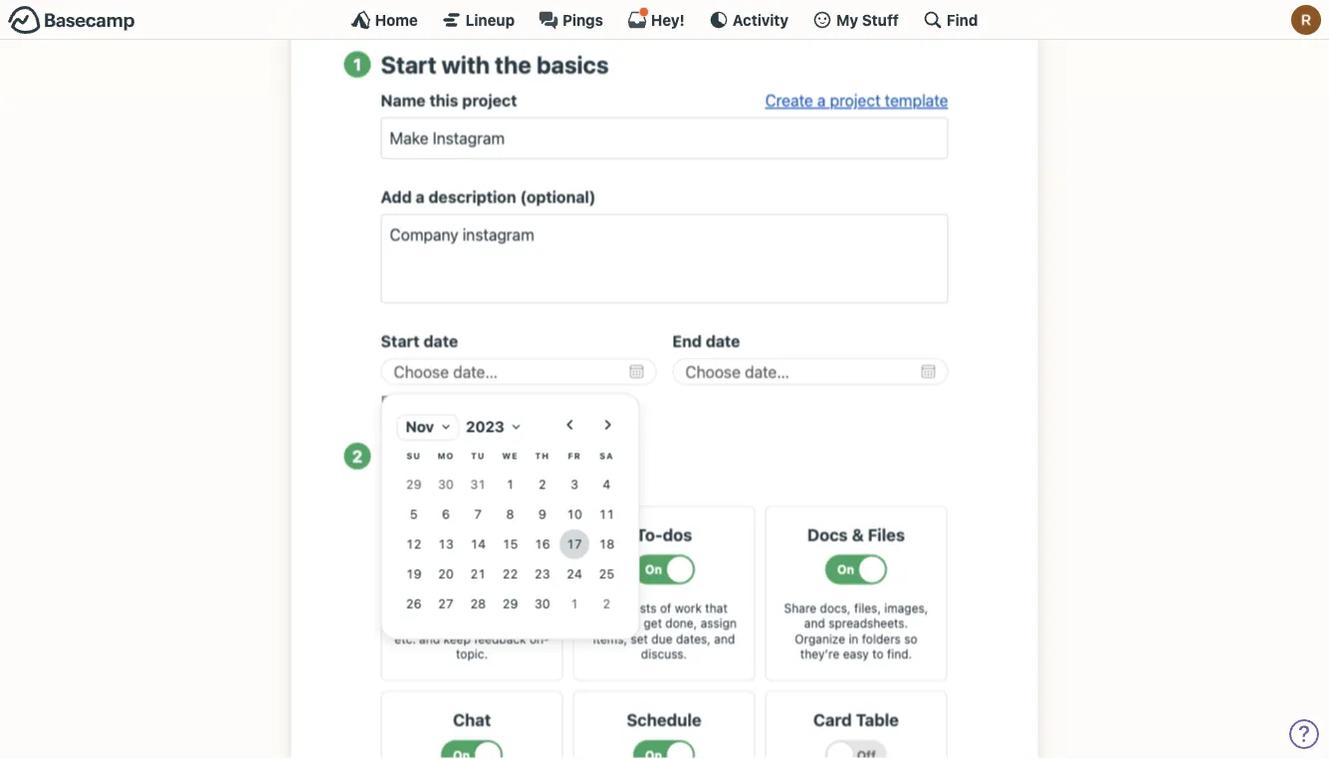 Task type: describe. For each thing, give the bounding box(es) containing it.
9
[[539, 507, 546, 521]]

share docs, files, images, and spreadsheets. organize in folders so they're easy to find.
[[784, 601, 928, 662]]

docs,
[[820, 601, 851, 615]]

work
[[675, 601, 702, 615]]

to inside share docs, files, images, and spreadsheets. organize in folders so they're easy to find.
[[872, 648, 884, 662]]

10
[[567, 507, 582, 521]]

7 button
[[463, 500, 493, 530]]

5
[[410, 507, 418, 521]]

due
[[652, 632, 673, 646]]

lineup
[[466, 11, 515, 28]]

done,
[[666, 617, 697, 631]]

table
[[856, 711, 899, 730]]

files,
[[854, 601, 881, 615]]

to-
[[636, 525, 663, 545]]

start with the basics
[[381, 50, 609, 78]]

27 button
[[431, 589, 461, 619]]

you can always change tools later.
[[381, 477, 614, 494]]

20
[[438, 567, 454, 581]]

14
[[470, 537, 486, 551]]

main element
[[0, 0, 1329, 40]]

keep
[[444, 632, 471, 646]]

in
[[849, 632, 859, 646]]

can
[[410, 477, 435, 494]]

they're
[[800, 648, 840, 662]]

name
[[381, 91, 426, 110]]

assign
[[701, 617, 737, 631]]

end
[[673, 332, 702, 351]]

date for end date
[[706, 332, 740, 351]]

find button
[[923, 10, 978, 30]]

remove dates link
[[381, 392, 477, 410]]

set
[[631, 632, 648, 646]]

topic.
[[456, 648, 488, 662]]

1 for 1 button to the left
[[506, 477, 514, 491]]

(optional)
[[520, 188, 596, 207]]

17
[[567, 537, 582, 551]]

6 button
[[431, 500, 461, 530]]

project for this
[[462, 91, 517, 110]]

6
[[442, 507, 450, 521]]

and inside post announcements, pitch ideas, progress updates, etc. and keep feedback on- topic.
[[419, 632, 440, 646]]

create a project template
[[765, 91, 948, 110]]

0 horizontal spatial 30 button
[[431, 470, 461, 500]]

nov
[[406, 418, 434, 435]]

a for create
[[818, 91, 826, 110]]

lineup link
[[442, 10, 515, 30]]

tu
[[471, 451, 485, 461]]

ideas,
[[403, 617, 436, 631]]

16 button
[[528, 530, 557, 560]]

10 button
[[560, 500, 590, 530]]

19 button
[[399, 560, 429, 589]]

12 button
[[399, 530, 429, 560]]

and inside make lists of work that needs to get done, assign items, set due dates, and discuss.
[[714, 632, 735, 646]]

2 choose date… field from the left
[[673, 359, 948, 385]]

choose your tools
[[381, 442, 582, 470]]

fr
[[568, 451, 581, 461]]

24
[[567, 567, 582, 581]]

docs & files
[[808, 525, 905, 545]]

images,
[[885, 601, 928, 615]]

add
[[381, 188, 412, 207]]

4
[[603, 477, 611, 491]]

share
[[784, 601, 817, 615]]

create a project template link
[[765, 91, 948, 110]]

template
[[885, 91, 948, 110]]

of
[[660, 601, 672, 615]]

0 horizontal spatial 1 button
[[495, 470, 525, 500]]

find.
[[887, 648, 912, 662]]

activity link
[[709, 10, 789, 30]]

27
[[438, 597, 454, 611]]

schedule
[[627, 711, 702, 730]]

always
[[439, 477, 484, 494]]

start for start date
[[381, 332, 420, 351]]

17 button
[[560, 530, 590, 560]]

16
[[535, 537, 550, 551]]

name this project
[[381, 91, 517, 110]]

switch accounts image
[[8, 5, 135, 36]]

ruby image
[[1292, 5, 1321, 35]]

19
[[406, 567, 422, 581]]

files
[[868, 525, 905, 545]]

add a description (optional)
[[381, 188, 596, 207]]

2 for topmost 2 button
[[539, 477, 546, 491]]

0 horizontal spatial 29 button
[[399, 470, 429, 500]]

22
[[502, 567, 518, 581]]

1 horizontal spatial 2 button
[[592, 589, 622, 619]]

8
[[506, 507, 514, 521]]

mo
[[438, 451, 454, 461]]

folders
[[862, 632, 901, 646]]

etc.
[[395, 632, 416, 646]]

13 button
[[431, 530, 461, 560]]

0 vertical spatial 2
[[352, 446, 363, 466]]



Task type: locate. For each thing, give the bounding box(es) containing it.
1 down 24 button at the bottom
[[571, 597, 579, 611]]

15 button
[[495, 530, 525, 560]]

0 vertical spatial tools
[[526, 442, 582, 470]]

dates,
[[676, 632, 711, 646]]

2 start from the top
[[381, 332, 420, 351]]

progress
[[439, 617, 489, 631]]

needs
[[591, 617, 626, 631]]

2023
[[466, 418, 505, 435]]

24 button
[[560, 560, 590, 589]]

21 button
[[463, 560, 493, 589]]

0 vertical spatial 1 button
[[495, 470, 525, 500]]

29 down su
[[406, 477, 422, 491]]

0 vertical spatial 1
[[353, 54, 362, 74]]

0 vertical spatial 29
[[406, 477, 422, 491]]

5 button
[[399, 500, 429, 530]]

project left template
[[830, 91, 881, 110]]

1 vertical spatial 29 button
[[495, 589, 525, 619]]

2 down th at the left
[[539, 477, 546, 491]]

2 button down th at the left
[[528, 470, 557, 500]]

1 down we
[[506, 477, 514, 491]]

0 horizontal spatial project
[[462, 91, 517, 110]]

1 horizontal spatial date
[[706, 332, 740, 351]]

to-dos
[[636, 525, 692, 545]]

1 horizontal spatial 30
[[535, 597, 550, 611]]

0 vertical spatial to
[[629, 617, 640, 631]]

0 vertical spatial 29 button
[[399, 470, 429, 500]]

30 button down '23'
[[528, 589, 557, 619]]

30 for 30 button to the left
[[438, 477, 454, 491]]

11 button
[[592, 500, 622, 530]]

1 horizontal spatial 29 button
[[495, 589, 525, 619]]

2 left su
[[352, 446, 363, 466]]

to inside make lists of work that needs to get done, assign items, set due dates, and discuss.
[[629, 617, 640, 631]]

20 button
[[431, 560, 461, 589]]

to
[[629, 617, 640, 631], [872, 648, 884, 662]]

project
[[462, 91, 517, 110], [830, 91, 881, 110]]

make lists of work that needs to get done, assign items, set due dates, and discuss.
[[591, 601, 737, 662]]

0 horizontal spatial 1
[[353, 54, 362, 74]]

dos
[[663, 525, 692, 545]]

home
[[375, 11, 418, 28]]

Add a description (optional) text field
[[381, 214, 948, 304]]

23
[[535, 567, 550, 581]]

home link
[[351, 10, 418, 30]]

a for add
[[416, 188, 425, 207]]

0 horizontal spatial 2
[[352, 446, 363, 466]]

remove
[[381, 392, 435, 410]]

1 vertical spatial start
[[381, 332, 420, 351]]

1 vertical spatial 1 button
[[560, 589, 590, 619]]

2 date from the left
[[706, 332, 740, 351]]

lists
[[634, 601, 657, 615]]

31
[[470, 477, 486, 491]]

1 horizontal spatial 29
[[502, 597, 518, 611]]

1 horizontal spatial to
[[872, 648, 884, 662]]

description
[[429, 188, 516, 207]]

1 horizontal spatial 1 button
[[560, 589, 590, 619]]

a right create
[[818, 91, 826, 110]]

start up the name on the top left of page
[[381, 50, 437, 78]]

0 horizontal spatial date
[[424, 332, 458, 351]]

items,
[[593, 632, 627, 646]]

this
[[430, 91, 459, 110]]

pings
[[563, 11, 603, 28]]

with
[[442, 50, 490, 78]]

0 vertical spatial 2 button
[[528, 470, 557, 500]]

tools up '3'
[[526, 442, 582, 470]]

basics
[[537, 50, 609, 78]]

start for start with the basics
[[381, 50, 437, 78]]

1 horizontal spatial 2
[[539, 477, 546, 491]]

my stuff
[[837, 11, 899, 28]]

2 button down '25'
[[592, 589, 622, 619]]

1 button
[[495, 470, 525, 500], [560, 589, 590, 619]]

on-
[[530, 632, 549, 646]]

4 button
[[592, 470, 622, 500]]

later.
[[580, 477, 614, 494]]

29 up updates,
[[502, 597, 518, 611]]

tools up 10
[[543, 477, 576, 494]]

organize
[[795, 632, 845, 646]]

2 project from the left
[[830, 91, 881, 110]]

0 horizontal spatial 30
[[438, 477, 454, 491]]

1 project from the left
[[462, 91, 517, 110]]

26 button
[[399, 589, 429, 619]]

2 vertical spatial 2
[[603, 597, 611, 611]]

2 for the right 2 button
[[603, 597, 611, 611]]

29 for 29 button to the left
[[406, 477, 422, 491]]

30 for bottom 30 button
[[535, 597, 550, 611]]

1 vertical spatial 29
[[502, 597, 518, 611]]

30 button down mo
[[431, 470, 461, 500]]

1 horizontal spatial a
[[818, 91, 826, 110]]

1 vertical spatial 2
[[539, 477, 546, 491]]

and inside share docs, files, images, and spreadsheets. organize in folders so they're easy to find.
[[804, 617, 825, 631]]

and down assign
[[714, 632, 735, 646]]

1 vertical spatial 30 button
[[528, 589, 557, 619]]

1 horizontal spatial choose date… field
[[673, 359, 948, 385]]

2 up needs
[[603, 597, 611, 611]]

project down the start with the basics
[[462, 91, 517, 110]]

0 horizontal spatial and
[[419, 632, 440, 646]]

date right end
[[706, 332, 740, 351]]

18 button
[[592, 530, 622, 560]]

28 button
[[463, 589, 493, 619]]

feedback
[[474, 632, 526, 646]]

1 button down we
[[495, 470, 525, 500]]

pings button
[[539, 10, 603, 30]]

29 for the bottom 29 button
[[502, 597, 518, 611]]

28
[[470, 597, 486, 611]]

card
[[814, 711, 852, 730]]

hey!
[[651, 11, 685, 28]]

sa
[[600, 451, 614, 461]]

1 date from the left
[[424, 332, 458, 351]]

11
[[599, 507, 615, 521]]

0 horizontal spatial 29
[[406, 477, 422, 491]]

and
[[804, 617, 825, 631], [419, 632, 440, 646], [714, 632, 735, 646]]

pitch
[[520, 601, 549, 615]]

0 horizontal spatial a
[[416, 188, 425, 207]]

21
[[470, 567, 486, 581]]

activity
[[733, 11, 789, 28]]

29 button down 22 at left
[[495, 589, 525, 619]]

Choose date… field
[[381, 359, 657, 385], [673, 359, 948, 385]]

29
[[406, 477, 422, 491], [502, 597, 518, 611]]

0 vertical spatial a
[[818, 91, 826, 110]]

13
[[438, 537, 454, 551]]

2 vertical spatial 1
[[571, 597, 579, 611]]

1 vertical spatial 30
[[535, 597, 550, 611]]

1 vertical spatial 1
[[506, 477, 514, 491]]

22 button
[[495, 560, 525, 589]]

so
[[904, 632, 918, 646]]

0 horizontal spatial 2 button
[[528, 470, 557, 500]]

choose
[[381, 442, 466, 470]]

14 button
[[463, 530, 493, 560]]

dates
[[439, 392, 477, 410]]

Name this project text field
[[381, 118, 948, 160]]

remove dates
[[381, 392, 477, 410]]

spreadsheets.
[[829, 617, 908, 631]]

0 horizontal spatial to
[[629, 617, 640, 631]]

1 choose date… field from the left
[[381, 359, 657, 385]]

1 for 1 button to the bottom
[[571, 597, 579, 611]]

project for a
[[830, 91, 881, 110]]

post
[[395, 601, 420, 615]]

1 vertical spatial to
[[872, 648, 884, 662]]

25 button
[[592, 560, 622, 589]]

2 horizontal spatial 2
[[603, 597, 611, 611]]

2 horizontal spatial and
[[804, 617, 825, 631]]

1 horizontal spatial 30 button
[[528, 589, 557, 619]]

date for start date
[[424, 332, 458, 351]]

7
[[474, 507, 482, 521]]

1 start from the top
[[381, 50, 437, 78]]

15
[[502, 537, 518, 551]]

1 vertical spatial tools
[[543, 477, 576, 494]]

1 vertical spatial 2 button
[[592, 589, 622, 619]]

to up set
[[629, 617, 640, 631]]

to down folders
[[872, 648, 884, 662]]

30
[[438, 477, 454, 491], [535, 597, 550, 611]]

1 down the home 'link'
[[353, 54, 362, 74]]

create
[[765, 91, 813, 110]]

su
[[407, 451, 421, 461]]

a
[[818, 91, 826, 110], [416, 188, 425, 207]]

2 horizontal spatial 1
[[571, 597, 579, 611]]

start up remove
[[381, 332, 420, 351]]

date
[[424, 332, 458, 351], [706, 332, 740, 351]]

30 down 23 button
[[535, 597, 550, 611]]

12
[[406, 537, 422, 551]]

0 vertical spatial start
[[381, 50, 437, 78]]

updates,
[[492, 617, 541, 631]]

30 right "can"
[[438, 477, 454, 491]]

9 button
[[528, 500, 557, 530]]

easy
[[843, 648, 869, 662]]

0 horizontal spatial choose date… field
[[381, 359, 657, 385]]

&
[[852, 525, 864, 545]]

1 horizontal spatial 1
[[506, 477, 514, 491]]

a right add
[[416, 188, 425, 207]]

1 horizontal spatial project
[[830, 91, 881, 110]]

make
[[601, 601, 631, 615]]

1 vertical spatial a
[[416, 188, 425, 207]]

23 button
[[528, 560, 557, 589]]

hey! button
[[627, 7, 685, 30]]

board
[[486, 525, 534, 545]]

29 button down su
[[399, 470, 429, 500]]

and down ideas,
[[419, 632, 440, 646]]

0 vertical spatial 30
[[438, 477, 454, 491]]

31 button
[[463, 470, 493, 500]]

my
[[837, 11, 859, 28]]

0 vertical spatial 30 button
[[431, 470, 461, 500]]

date up remove dates
[[424, 332, 458, 351]]

1 horizontal spatial and
[[714, 632, 735, 646]]

message
[[410, 525, 482, 545]]

1 button down 24
[[560, 589, 590, 619]]

and up organize
[[804, 617, 825, 631]]



Task type: vqa. For each thing, say whether or not it's contained in the screenshot.


